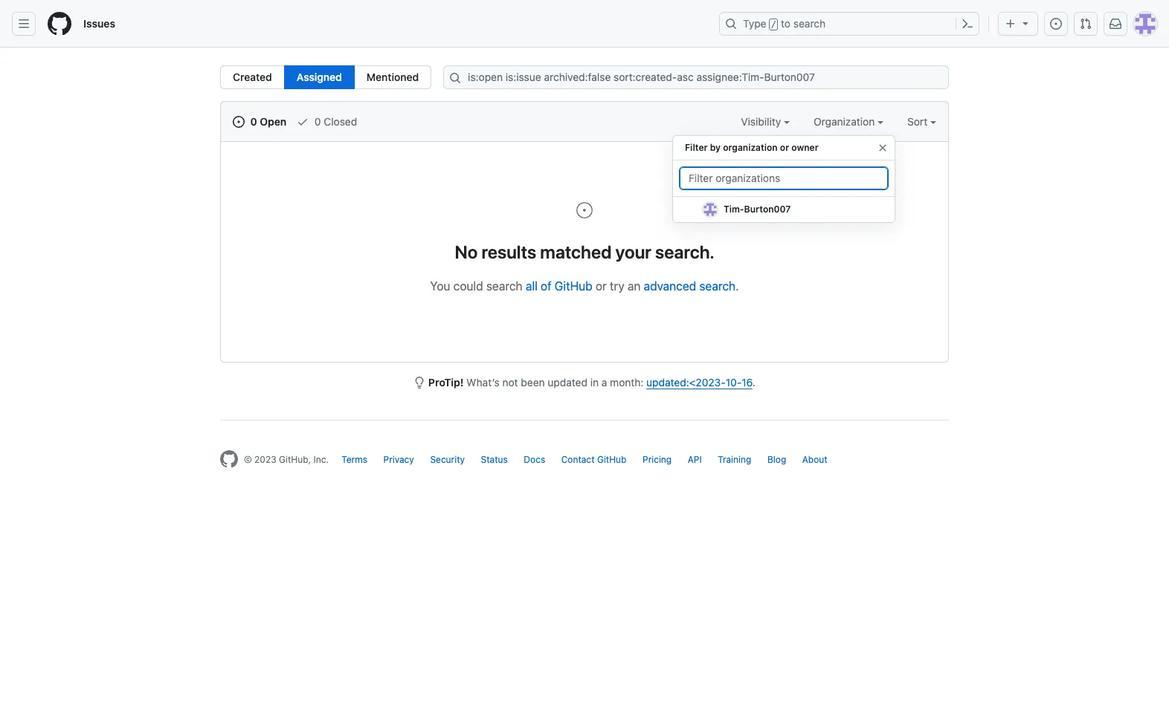 Task type: vqa. For each thing, say whether or not it's contained in the screenshot.
Pull requests element
no



Task type: describe. For each thing, give the bounding box(es) containing it.
organization button
[[814, 114, 884, 129]]

2 horizontal spatial search
[[793, 17, 826, 30]]

organization
[[723, 142, 778, 153]]

not
[[502, 376, 518, 389]]

by
[[710, 142, 721, 153]]

. for protip! what's not been updated in a month: updated:<2023-10-16 .
[[753, 376, 756, 389]]

security
[[430, 454, 465, 466]]

check image
[[297, 116, 309, 128]]

status
[[481, 454, 508, 466]]

results
[[482, 242, 536, 263]]

all
[[526, 280, 538, 293]]

about link
[[802, 454, 828, 466]]

0 vertical spatial github
[[555, 280, 593, 293]]

0 closed
[[312, 115, 357, 128]]

about
[[802, 454, 828, 466]]

type
[[743, 17, 766, 30]]

filter by organization menu
[[672, 129, 896, 235]]

protip!
[[428, 376, 464, 389]]

search.
[[655, 242, 715, 263]]

api link
[[688, 454, 702, 466]]

closed
[[324, 115, 357, 128]]

visibility
[[741, 115, 784, 128]]

git pull request image
[[1080, 18, 1092, 30]]

month:
[[610, 376, 644, 389]]

close menu image
[[877, 142, 889, 154]]

Filter organizations text field
[[679, 167, 889, 190]]

been
[[521, 376, 545, 389]]

in
[[590, 376, 599, 389]]

contact github
[[561, 454, 627, 466]]

terms
[[342, 454, 367, 466]]

0 for open
[[250, 115, 257, 128]]

@tim burton007 image
[[703, 202, 718, 217]]

command palette image
[[962, 18, 974, 30]]

contact github link
[[561, 454, 627, 466]]

triangle down image
[[1020, 17, 1032, 29]]

or inside filter by organization menu
[[780, 142, 789, 153]]

issues element
[[220, 65, 432, 89]]

. for you could search all of github or try an advanced search .
[[736, 280, 739, 293]]

mentioned
[[367, 71, 419, 83]]

organization
[[814, 115, 878, 128]]

could
[[453, 280, 483, 293]]

pricing
[[643, 454, 672, 466]]

plus image
[[1005, 18, 1017, 30]]

what's
[[466, 376, 500, 389]]

inc.
[[313, 454, 329, 466]]

training
[[718, 454, 751, 466]]

advanced
[[644, 280, 696, 293]]

sort
[[907, 115, 928, 128]]

status link
[[481, 454, 508, 466]]

a
[[602, 376, 607, 389]]

1 vertical spatial issue opened image
[[576, 202, 594, 219]]

tim-burton007 link
[[673, 197, 895, 223]]

to
[[781, 17, 791, 30]]

pricing link
[[643, 454, 672, 466]]

0 horizontal spatial or
[[596, 280, 607, 293]]

tim-burton007
[[724, 204, 791, 215]]

protip! what's not been updated in a month: updated:<2023-10-16 .
[[428, 376, 756, 389]]

burton007
[[744, 204, 791, 215]]

0 horizontal spatial homepage image
[[48, 12, 71, 36]]

issue opened image inside 0 open link
[[233, 116, 245, 128]]

light bulb image
[[414, 377, 426, 389]]



Task type: locate. For each thing, give the bounding box(es) containing it.
search down "search." in the right top of the page
[[699, 280, 736, 293]]

blog link
[[767, 454, 786, 466]]

of
[[541, 280, 552, 293]]

issue opened image
[[1050, 18, 1062, 30]]

blog
[[767, 454, 786, 466]]

0 right check image
[[315, 115, 321, 128]]

0 left open
[[250, 115, 257, 128]]

or
[[780, 142, 789, 153], [596, 280, 607, 293]]

matched
[[540, 242, 612, 263]]

you could search all of github or try an advanced search .
[[430, 280, 739, 293]]

16
[[742, 376, 753, 389]]

or left owner
[[780, 142, 789, 153]]

contact
[[561, 454, 595, 466]]

privacy link
[[383, 454, 414, 466]]

tim-
[[724, 204, 744, 215]]

0 horizontal spatial issue opened image
[[233, 116, 245, 128]]

owner
[[792, 142, 819, 153]]

advanced search link
[[644, 280, 736, 293]]

0 inside 0 open link
[[250, 115, 257, 128]]

github,
[[279, 454, 311, 466]]

created
[[233, 71, 272, 83]]

Search all issues text field
[[443, 65, 949, 89]]

no results matched your search.
[[455, 242, 715, 263]]

or left try
[[596, 280, 607, 293]]

issue opened image up no results matched your search.
[[576, 202, 594, 219]]

2023
[[254, 454, 276, 466]]

1 horizontal spatial homepage image
[[220, 451, 238, 469]]

your
[[616, 242, 651, 263]]

github
[[555, 280, 593, 293], [597, 454, 627, 466]]

visibility button
[[741, 114, 790, 129]]

1 vertical spatial or
[[596, 280, 607, 293]]

© 2023 github, inc.
[[244, 454, 329, 466]]

api
[[688, 454, 702, 466]]

1 horizontal spatial 0
[[315, 115, 321, 128]]

0 horizontal spatial github
[[555, 280, 593, 293]]

docs
[[524, 454, 545, 466]]

0 vertical spatial .
[[736, 280, 739, 293]]

terms link
[[342, 454, 367, 466]]

©
[[244, 454, 252, 466]]

updated:<2023-10-16 link
[[646, 376, 753, 389]]

an
[[628, 280, 641, 293]]

no
[[455, 242, 478, 263]]

0 closed link
[[297, 114, 357, 129]]

1 horizontal spatial search
[[699, 280, 736, 293]]

issue opened image
[[233, 116, 245, 128], [576, 202, 594, 219]]

homepage image left issues
[[48, 12, 71, 36]]

1 horizontal spatial .
[[753, 376, 756, 389]]

you
[[430, 280, 450, 293]]

search
[[793, 17, 826, 30], [486, 280, 523, 293], [699, 280, 736, 293]]

1 horizontal spatial or
[[780, 142, 789, 153]]

0 vertical spatial homepage image
[[48, 12, 71, 36]]

2 0 from the left
[[315, 115, 321, 128]]

1 vertical spatial github
[[597, 454, 627, 466]]

privacy
[[383, 454, 414, 466]]

mentioned link
[[354, 65, 432, 89]]

github right contact
[[597, 454, 627, 466]]

search left 'all'
[[486, 280, 523, 293]]

. right 10-
[[753, 376, 756, 389]]

homepage image
[[48, 12, 71, 36], [220, 451, 238, 469]]

0 open
[[248, 115, 287, 128]]

/
[[771, 19, 776, 30]]

0 vertical spatial issue opened image
[[233, 116, 245, 128]]

1 vertical spatial homepage image
[[220, 451, 238, 469]]

1 vertical spatial .
[[753, 376, 756, 389]]

1 horizontal spatial github
[[597, 454, 627, 466]]

0 vertical spatial or
[[780, 142, 789, 153]]

all of github link
[[526, 280, 593, 293]]

notifications image
[[1110, 18, 1122, 30]]

created link
[[220, 65, 285, 89]]

. right advanced at the right top
[[736, 280, 739, 293]]

0
[[250, 115, 257, 128], [315, 115, 321, 128]]

github right of
[[555, 280, 593, 293]]

docs link
[[524, 454, 545, 466]]

0 horizontal spatial .
[[736, 280, 739, 293]]

security link
[[430, 454, 465, 466]]

issues
[[83, 17, 115, 30]]

filter by organization or owner
[[685, 142, 819, 153]]

training link
[[718, 454, 751, 466]]

0 horizontal spatial search
[[486, 280, 523, 293]]

1 horizontal spatial issue opened image
[[576, 202, 594, 219]]

search right to
[[793, 17, 826, 30]]

try
[[610, 280, 625, 293]]

updated
[[548, 376, 588, 389]]

0 open link
[[233, 114, 287, 129]]

Issues search field
[[443, 65, 949, 89]]

sort button
[[907, 114, 936, 129]]

open
[[260, 115, 287, 128]]

issue opened image left 0 open
[[233, 116, 245, 128]]

0 for closed
[[315, 115, 321, 128]]

0 horizontal spatial 0
[[250, 115, 257, 128]]

search image
[[449, 72, 461, 84]]

.
[[736, 280, 739, 293], [753, 376, 756, 389]]

0 inside 0 closed link
[[315, 115, 321, 128]]

homepage image left the ©
[[220, 451, 238, 469]]

1 0 from the left
[[250, 115, 257, 128]]

filter
[[685, 142, 708, 153]]

10-
[[726, 376, 742, 389]]

type / to search
[[743, 17, 826, 30]]

updated:<2023-
[[646, 376, 726, 389]]



